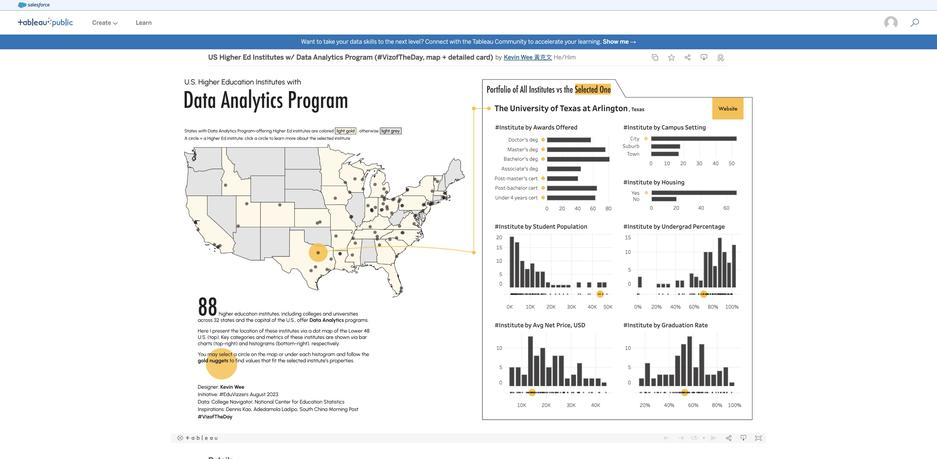 Task type: vqa. For each thing, say whether or not it's contained in the screenshot.
Publish to save your changes's Publish
no



Task type: describe. For each thing, give the bounding box(es) containing it.
(#vizoftheday,
[[375, 53, 425, 61]]

2 your from the left
[[565, 38, 577, 45]]

show me link
[[603, 38, 629, 45]]

me
[[620, 38, 629, 45]]

w/
[[286, 53, 295, 61]]

2 the from the left
[[463, 38, 471, 45]]

黃克文
[[534, 54, 552, 61]]

card)
[[476, 53, 493, 61]]

3 to from the left
[[528, 38, 534, 45]]

analytics
[[313, 53, 343, 61]]

salesforce logo image
[[18, 2, 50, 8]]

kevin wee 黃克文 link
[[504, 53, 552, 62]]

us
[[208, 53, 218, 61]]

by
[[496, 54, 502, 61]]

tableau
[[473, 38, 494, 45]]

2 to from the left
[[378, 38, 384, 45]]

next
[[395, 38, 407, 45]]

skills
[[364, 38, 377, 45]]

1 your from the left
[[336, 38, 349, 45]]

level?
[[409, 38, 424, 45]]

with
[[450, 38, 461, 45]]

→
[[630, 38, 636, 45]]

nominate for viz of the day image
[[717, 54, 724, 61]]



Task type: locate. For each thing, give the bounding box(es) containing it.
your up he/him
[[565, 38, 577, 45]]

to
[[317, 38, 322, 45], [378, 38, 384, 45], [528, 38, 534, 45]]

to right skills
[[378, 38, 384, 45]]

show
[[603, 38, 619, 45]]

go to search image
[[902, 18, 928, 27]]

learn
[[136, 19, 152, 26]]

data
[[296, 53, 312, 61]]

make a copy image
[[652, 54, 659, 61]]

0 horizontal spatial your
[[336, 38, 349, 45]]

the right with
[[463, 38, 471, 45]]

+
[[442, 53, 447, 61]]

community
[[495, 38, 527, 45]]

us higher ed institutes w/ data analytics program (#vizoftheday, map + detailed card) by kevin wee 黃克文 he/him
[[208, 53, 576, 61]]

want to take your data skills to the next level? connect with the tableau community to accelerate your learning. show me →
[[301, 38, 636, 45]]

1 horizontal spatial to
[[378, 38, 384, 45]]

take
[[323, 38, 335, 45]]

learn link
[[127, 11, 161, 34]]

0 horizontal spatial to
[[317, 38, 322, 45]]

accelerate
[[535, 38, 563, 45]]

to left take
[[317, 38, 322, 45]]

0 horizontal spatial the
[[385, 38, 394, 45]]

program
[[345, 53, 373, 61]]

create
[[92, 19, 111, 26]]

data
[[350, 38, 362, 45]]

learning.
[[578, 38, 602, 45]]

2 horizontal spatial to
[[528, 38, 534, 45]]

logo image
[[18, 17, 73, 27]]

1 horizontal spatial the
[[463, 38, 471, 45]]

ed
[[243, 53, 251, 61]]

to up 'kevin wee 黃克文' link at the right of the page
[[528, 38, 534, 45]]

map
[[426, 53, 441, 61]]

detailed
[[448, 53, 475, 61]]

he/him
[[554, 54, 576, 61]]

tara.schultz image
[[884, 16, 899, 30]]

favorite button image
[[668, 54, 675, 61]]

connect
[[425, 38, 448, 45]]

1 the from the left
[[385, 38, 394, 45]]

kevin
[[504, 54, 520, 61]]

higher
[[219, 53, 241, 61]]

wee
[[521, 54, 533, 61]]

want
[[301, 38, 315, 45]]

1 horizontal spatial your
[[565, 38, 577, 45]]

the left "next"
[[385, 38, 394, 45]]

your right take
[[336, 38, 349, 45]]

institutes
[[253, 53, 284, 61]]

your
[[336, 38, 349, 45], [565, 38, 577, 45]]

the
[[385, 38, 394, 45], [463, 38, 471, 45]]

1 to from the left
[[317, 38, 322, 45]]

create button
[[83, 11, 127, 34]]



